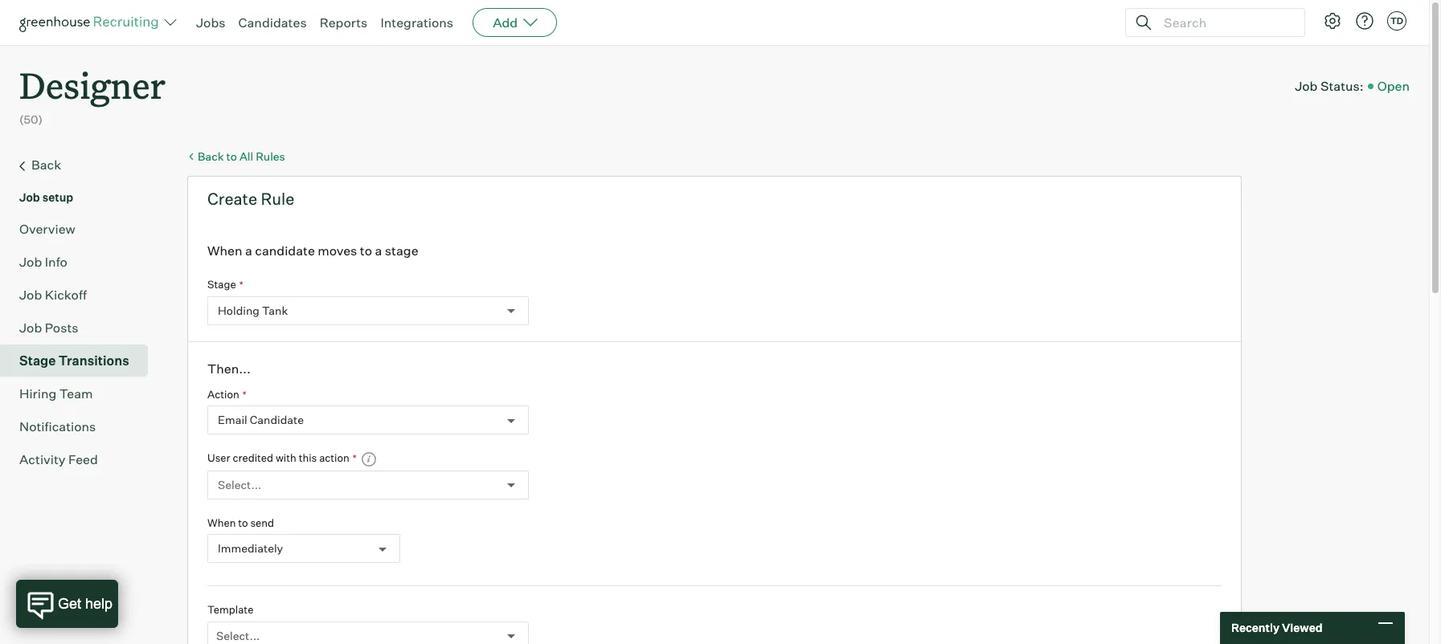 Task type: describe. For each thing, give the bounding box(es) containing it.
stage transitions link
[[19, 351, 141, 370]]

notifications link
[[19, 417, 141, 436]]

action
[[319, 452, 349, 465]]

hiring team link
[[19, 384, 141, 403]]

feed
[[68, 451, 98, 468]]

Search text field
[[1160, 11, 1290, 34]]

activity
[[19, 451, 66, 468]]

holding
[[218, 304, 260, 317]]

job info
[[19, 254, 67, 270]]

create rule
[[207, 189, 295, 209]]

to for send
[[238, 517, 248, 530]]

2 a from the left
[[375, 243, 382, 259]]

candidate
[[250, 413, 304, 427]]

designer
[[19, 61, 166, 109]]

add button
[[473, 8, 557, 37]]

integrations link
[[380, 14, 453, 31]]

all
[[239, 149, 253, 163]]

email candidate
[[218, 413, 304, 427]]

2 horizontal spatial to
[[360, 243, 372, 259]]

when to send
[[207, 517, 274, 530]]

when a candidate moves to a stage
[[207, 243, 418, 259]]

job posts link
[[19, 318, 141, 337]]

transitions
[[59, 353, 129, 369]]

configure image
[[1323, 11, 1342, 31]]

stage transitions
[[19, 353, 129, 369]]

job status:
[[1295, 78, 1364, 94]]

candidate
[[255, 243, 315, 259]]

activity feed link
[[19, 450, 141, 469]]

when for when a candidate moves to a stage
[[207, 243, 242, 259]]

job for job kickoff
[[19, 287, 42, 303]]

td button
[[1387, 11, 1407, 31]]

open
[[1377, 78, 1410, 94]]

with
[[276, 452, 296, 465]]

action
[[207, 388, 239, 401]]

status:
[[1320, 78, 1364, 94]]

designer link
[[19, 45, 166, 112]]

stage for stage
[[207, 278, 236, 291]]

recently
[[1231, 621, 1280, 635]]

stage for stage transitions
[[19, 353, 56, 369]]

moves
[[318, 243, 357, 259]]

the candidate's activity feed will log that this user triggered the action, even if the email is sent from a global email address. image
[[361, 452, 377, 468]]

job kickoff
[[19, 287, 87, 303]]

info
[[45, 254, 67, 270]]

(50)
[[19, 113, 43, 126]]

jobs
[[196, 14, 225, 31]]

back link
[[19, 155, 141, 176]]

candidates link
[[238, 14, 307, 31]]

designer (50)
[[19, 61, 166, 126]]

tank
[[262, 304, 288, 317]]

user credited with this action
[[207, 452, 349, 465]]

1 a from the left
[[245, 243, 252, 259]]

integrations
[[380, 14, 453, 31]]

greenhouse recruiting image
[[19, 13, 164, 32]]

hiring team
[[19, 386, 93, 402]]

credited
[[233, 452, 273, 465]]



Task type: vqa. For each thing, say whether or not it's contained in the screenshot.
TRANSITIONS
yes



Task type: locate. For each thing, give the bounding box(es) containing it.
when up immediately
[[207, 517, 236, 530]]

viewed
[[1282, 621, 1323, 635]]

td
[[1390, 15, 1403, 27]]

when for when to send
[[207, 517, 236, 530]]

0 horizontal spatial back
[[31, 156, 61, 173]]

back left "all"
[[198, 149, 224, 163]]

job left the "info"
[[19, 254, 42, 270]]

rule
[[261, 189, 295, 209]]

stage
[[207, 278, 236, 291], [19, 353, 56, 369]]

job left status:
[[1295, 78, 1318, 94]]

to for all
[[226, 149, 237, 163]]

notifications
[[19, 418, 96, 435]]

kickoff
[[45, 287, 87, 303]]

this
[[299, 452, 317, 465]]

send
[[250, 517, 274, 530]]

1 horizontal spatial a
[[375, 243, 382, 259]]

job left setup
[[19, 190, 40, 204]]

overview link
[[19, 219, 141, 238]]

select... down template
[[216, 629, 260, 643]]

select... down the credited
[[218, 478, 261, 492]]

1 vertical spatial to
[[360, 243, 372, 259]]

1 vertical spatial select...
[[216, 629, 260, 643]]

hiring
[[19, 386, 57, 402]]

1 when from the top
[[207, 243, 242, 259]]

job left posts
[[19, 320, 42, 336]]

0 horizontal spatial a
[[245, 243, 252, 259]]

0 horizontal spatial to
[[226, 149, 237, 163]]

a left stage
[[375, 243, 382, 259]]

a left candidate
[[245, 243, 252, 259]]

reports link
[[320, 14, 368, 31]]

overview
[[19, 221, 75, 237]]

job info link
[[19, 252, 141, 271]]

a
[[245, 243, 252, 259], [375, 243, 382, 259]]

jobs link
[[196, 14, 225, 31]]

back up job setup
[[31, 156, 61, 173]]

back for back
[[31, 156, 61, 173]]

when
[[207, 243, 242, 259], [207, 517, 236, 530]]

0 vertical spatial stage
[[207, 278, 236, 291]]

posts
[[45, 320, 78, 336]]

job for job posts
[[19, 320, 42, 336]]

0 vertical spatial when
[[207, 243, 242, 259]]

select...
[[218, 478, 261, 492], [216, 629, 260, 643]]

email
[[218, 413, 247, 427]]

then...
[[207, 361, 251, 377]]

user
[[207, 452, 230, 465]]

add
[[493, 14, 518, 31]]

job for job info
[[19, 254, 42, 270]]

2 when from the top
[[207, 517, 236, 530]]

2 vertical spatial to
[[238, 517, 248, 530]]

when down 'create'
[[207, 243, 242, 259]]

job posts
[[19, 320, 78, 336]]

job
[[1295, 78, 1318, 94], [19, 190, 40, 204], [19, 254, 42, 270], [19, 287, 42, 303], [19, 320, 42, 336]]

job for job setup
[[19, 190, 40, 204]]

0 vertical spatial to
[[226, 149, 237, 163]]

activity feed
[[19, 451, 98, 468]]

stage
[[385, 243, 418, 259]]

to inside back to all rules link
[[226, 149, 237, 163]]

back to all rules link
[[187, 148, 1242, 164]]

team
[[59, 386, 93, 402]]

back for back to all rules
[[198, 149, 224, 163]]

template
[[207, 604, 254, 617]]

to right moves
[[360, 243, 372, 259]]

stage up hiring
[[19, 353, 56, 369]]

the candidate's activity feed will log that this user triggered the action, even if the email is sent from a global email address. element
[[357, 451, 377, 468]]

candidates
[[238, 14, 307, 31]]

1 vertical spatial stage
[[19, 353, 56, 369]]

back to all rules
[[198, 149, 285, 163]]

0 vertical spatial select...
[[218, 478, 261, 492]]

job for job status:
[[1295, 78, 1318, 94]]

1 horizontal spatial stage
[[207, 278, 236, 291]]

1 horizontal spatial to
[[238, 517, 248, 530]]

0 horizontal spatial stage
[[19, 353, 56, 369]]

1 horizontal spatial back
[[198, 149, 224, 163]]

stage inside stage transitions link
[[19, 353, 56, 369]]

job setup
[[19, 190, 73, 204]]

holding tank
[[218, 304, 288, 317]]

stage up holding
[[207, 278, 236, 291]]

to
[[226, 149, 237, 163], [360, 243, 372, 259], [238, 517, 248, 530]]

immediately
[[218, 542, 283, 556]]

back
[[198, 149, 224, 163], [31, 156, 61, 173]]

1 vertical spatial when
[[207, 517, 236, 530]]

to left send at the bottom left
[[238, 517, 248, 530]]

td button
[[1384, 8, 1410, 34]]

rules
[[256, 149, 285, 163]]

job left kickoff
[[19, 287, 42, 303]]

recently viewed
[[1231, 621, 1323, 635]]

setup
[[42, 190, 73, 204]]

create
[[207, 189, 257, 209]]

to left "all"
[[226, 149, 237, 163]]

reports
[[320, 14, 368, 31]]

job kickoff link
[[19, 285, 141, 304]]



